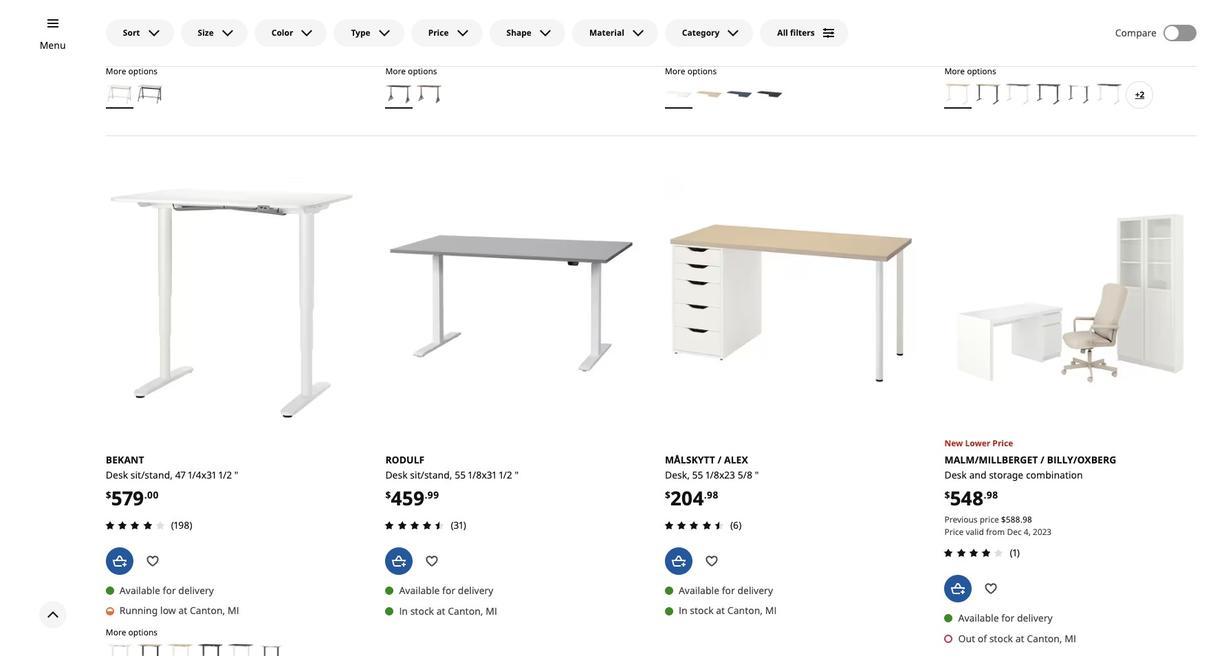Task type: locate. For each thing, give the bounding box(es) containing it.
running
[[120, 604, 158, 617]]

$ down desk,
[[665, 488, 671, 501]]

for
[[163, 22, 176, 35], [722, 22, 735, 35], [442, 22, 455, 35], [163, 584, 176, 597], [722, 584, 735, 597], [442, 584, 455, 597], [1001, 611, 1015, 624]]

sit/stand, inside the rodulf desk sit/stand, 55 1/8x31 1/2 " $ 459 . 99
[[410, 468, 452, 481]]

0 horizontal spatial price
[[428, 27, 449, 39]]

" for 459
[[515, 468, 519, 481]]

55 inside the rodulf desk sit/stand, 55 1/8x31 1/2 " $ 459 . 99
[[455, 468, 466, 481]]

material button
[[572, 19, 658, 47]]

price button
[[411, 19, 482, 47]]

in stock at canton, mi
[[120, 42, 218, 56], [679, 42, 777, 56], [399, 42, 497, 56], [679, 604, 777, 617], [399, 604, 497, 617]]

0 vertical spatial price
[[428, 27, 449, 39]]

(198)
[[171, 518, 192, 531]]

" for 579
[[234, 468, 238, 481]]

2 55 from the left
[[455, 468, 466, 481]]

" right 1/8x31
[[515, 468, 519, 481]]

2023
[[1033, 526, 1052, 538]]

/ up combination
[[1041, 453, 1045, 466]]

previous
[[945, 514, 978, 526]]

0 horizontal spatial /
[[718, 453, 722, 466]]

$ right price
[[1001, 514, 1006, 526]]

588
[[1006, 514, 1020, 526]]

" inside the rodulf desk sit/stand, 55 1/8x31 1/2 " $ 459 . 99
[[515, 468, 519, 481]]

delivery
[[178, 22, 214, 35], [738, 22, 773, 35], [458, 22, 493, 35], [178, 584, 214, 597], [738, 584, 773, 597], [458, 584, 493, 597], [1017, 611, 1053, 624]]

1/8x23
[[706, 468, 735, 481]]

1 horizontal spatial sit/stand,
[[410, 468, 452, 481]]

desk left and
[[945, 468, 967, 481]]

at
[[157, 42, 166, 56], [716, 42, 725, 56], [437, 42, 445, 56], [178, 604, 187, 617], [716, 604, 725, 617], [437, 604, 445, 617], [1016, 632, 1025, 645]]

and
[[969, 468, 987, 481]]

98
[[707, 488, 718, 501], [987, 488, 998, 501], [1023, 514, 1032, 526]]

. down and
[[984, 488, 987, 501]]

99
[[427, 488, 439, 501]]

category
[[682, 27, 720, 39]]

price
[[428, 27, 449, 39], [993, 437, 1013, 449], [945, 526, 964, 538]]

1 horizontal spatial 55
[[692, 468, 703, 481]]

stock
[[131, 42, 154, 56], [690, 42, 714, 56], [410, 42, 434, 56], [690, 604, 714, 617], [410, 604, 434, 617], [989, 632, 1013, 645]]

canton,
[[168, 42, 204, 56], [728, 42, 763, 56], [448, 42, 483, 56], [190, 604, 225, 617], [728, 604, 763, 617], [448, 604, 483, 617], [1027, 632, 1062, 645]]

1 horizontal spatial 98
[[987, 488, 998, 501]]

" right 1/4x31
[[234, 468, 238, 481]]

sit/stand, up 00
[[131, 468, 173, 481]]

material
[[589, 27, 624, 39]]

1/2 right 1/8x31
[[499, 468, 512, 481]]

sit/stand, for 459
[[410, 468, 452, 481]]

more
[[106, 65, 126, 77], [665, 65, 685, 77], [385, 65, 406, 77], [945, 65, 965, 77], [106, 627, 126, 639]]

sit/stand,
[[131, 468, 173, 481], [410, 468, 452, 481]]

1 horizontal spatial /
[[1041, 453, 1045, 466]]

sit/stand, inside bekant desk sit/stand, 47 1/4x31 1/2 " $ 579 . 00
[[131, 468, 173, 481]]

more options
[[106, 65, 158, 77], [665, 65, 717, 77], [385, 65, 437, 77], [945, 65, 996, 77], [106, 627, 158, 639]]

size button
[[181, 19, 247, 47]]

review: 4 out of 5 stars. total reviews: 1 image
[[940, 544, 1007, 561]]

. inside målskytt / alex desk, 55 1/8x23 5/8 " $ 204 . 98
[[704, 488, 707, 501]]

desk inside the rodulf desk sit/stand, 55 1/8x31 1/2 " $ 459 . 99
[[385, 468, 408, 481]]

alex
[[724, 453, 748, 466]]

$ up previous
[[945, 488, 950, 501]]

available
[[120, 22, 160, 35], [679, 22, 719, 35], [399, 22, 440, 35], [120, 584, 160, 597], [679, 584, 719, 597], [399, 584, 440, 597], [958, 611, 999, 624]]

55 down målskytt
[[692, 468, 703, 481]]

price
[[980, 514, 999, 526]]

price inside the new lower price malm/millberget / billy/oxberg desk and storage combination $ 548 . 98
[[993, 437, 1013, 449]]

2 sit/stand, from the left
[[410, 468, 452, 481]]

desk,
[[665, 468, 690, 481]]

0 horizontal spatial 55
[[455, 468, 466, 481]]

98 down the 1/8x23 on the right
[[707, 488, 718, 501]]

menu button
[[40, 38, 66, 53]]

1 " from the left
[[234, 468, 238, 481]]

55 left 1/8x31
[[455, 468, 466, 481]]

sit/stand, up 99
[[410, 468, 452, 481]]

delivery left all
[[738, 22, 773, 35]]

billy/oxberg
[[1047, 453, 1116, 466]]

new
[[945, 437, 963, 449]]

2 / from the left
[[1041, 453, 1045, 466]]

.
[[144, 488, 147, 501], [704, 488, 707, 501], [425, 488, 427, 501], [984, 488, 987, 501], [1020, 514, 1023, 526]]

. up dec
[[1020, 514, 1023, 526]]

"
[[234, 468, 238, 481], [755, 468, 759, 481], [515, 468, 519, 481]]

in
[[120, 42, 128, 56], [679, 42, 687, 56], [399, 42, 408, 56], [679, 604, 687, 617], [399, 604, 408, 617]]

all filters
[[777, 27, 815, 39]]

1 horizontal spatial desk
[[385, 468, 408, 481]]

1/2 for 459
[[499, 468, 512, 481]]

$ inside målskytt / alex desk, 55 1/8x23 5/8 " $ 204 . 98
[[665, 488, 671, 501]]

$
[[106, 488, 111, 501], [665, 488, 671, 501], [385, 488, 391, 501], [945, 488, 950, 501], [1001, 514, 1006, 526]]

available for delivery
[[120, 22, 214, 35], [679, 22, 773, 35], [399, 22, 493, 35], [120, 584, 214, 597], [679, 584, 773, 597], [399, 584, 493, 597], [958, 611, 1053, 624]]

rodulf desk sit/stand, 55 1/8x31 1/2 " $ 459 . 99
[[385, 453, 519, 511]]

2 horizontal spatial 98
[[1023, 514, 1032, 526]]

2 desk from the left
[[385, 468, 408, 481]]

lower
[[965, 437, 991, 449]]

målskytt / alex desk, 55 1/8x23 5/8 " $ 204 . 98
[[665, 453, 759, 511]]

2 vertical spatial price
[[945, 526, 964, 538]]

0 horizontal spatial 1/2
[[219, 468, 232, 481]]

. inside bekant desk sit/stand, 47 1/4x31 1/2 " $ 579 . 00
[[144, 488, 147, 501]]

malm/millberget
[[945, 453, 1038, 466]]

204
[[671, 485, 704, 511]]

out of stock at canton, mi
[[958, 632, 1076, 645]]

/ up the 1/8x23 on the right
[[718, 453, 722, 466]]

1/2 inside bekant desk sit/stand, 47 1/4x31 1/2 " $ 579 . 00
[[219, 468, 232, 481]]

548
[[950, 485, 984, 511]]

1 desk from the left
[[106, 468, 128, 481]]

/
[[718, 453, 722, 466], [1041, 453, 1045, 466]]

. up review: 4.2 out of 5 stars. total reviews: 198 image
[[144, 488, 147, 501]]

. up review: 4.7 out of 5 stars. total reviews: 31 image at the bottom left of the page
[[425, 488, 427, 501]]

2 horizontal spatial price
[[993, 437, 1013, 449]]

dec
[[1007, 526, 1022, 538]]

delivery up 'running low at canton, mi'
[[178, 584, 214, 597]]

$ down bekant
[[106, 488, 111, 501]]

" inside bekant desk sit/stand, 47 1/4x31 1/2 " $ 579 . 00
[[234, 468, 238, 481]]

2 " from the left
[[755, 468, 759, 481]]

1 horizontal spatial 1/2
[[499, 468, 512, 481]]

(31)
[[451, 518, 466, 531]]

1/2 right 1/4x31
[[219, 468, 232, 481]]

desk
[[106, 468, 128, 481], [385, 468, 408, 481], [945, 468, 967, 481]]

type
[[351, 27, 370, 39]]

. inside the new lower price malm/millberget / billy/oxberg desk and storage combination $ 548 . 98
[[984, 488, 987, 501]]

mi
[[206, 42, 218, 56], [765, 42, 777, 56], [486, 42, 497, 56], [228, 604, 239, 617], [765, 604, 777, 617], [486, 604, 497, 617], [1065, 632, 1076, 645]]

running low at canton, mi
[[120, 604, 239, 617]]

bekant
[[106, 453, 144, 466]]

desk down bekant
[[106, 468, 128, 481]]

0 horizontal spatial desk
[[106, 468, 128, 481]]

2 horizontal spatial "
[[755, 468, 759, 481]]

+2 link
[[1126, 81, 1154, 108]]

review: 4.7 out of 5 stars. total reviews: 31 image
[[381, 517, 448, 533]]

0 horizontal spatial "
[[234, 468, 238, 481]]

new lower price malm/millberget / billy/oxberg desk and storage combination $ 548 . 98
[[945, 437, 1116, 511]]

1/2 inside the rodulf desk sit/stand, 55 1/8x31 1/2 " $ 459 . 99
[[499, 468, 512, 481]]

98 down storage
[[987, 488, 998, 501]]

98 up "4,"
[[1023, 514, 1032, 526]]

options
[[128, 65, 158, 77], [688, 65, 717, 77], [408, 65, 437, 77], [967, 65, 996, 77], [128, 627, 158, 639]]

1 / from the left
[[718, 453, 722, 466]]

1 horizontal spatial price
[[945, 526, 964, 538]]

2 1/2 from the left
[[499, 468, 512, 481]]

" right 5/8
[[755, 468, 759, 481]]

compare
[[1115, 26, 1157, 39]]

0 horizontal spatial 98
[[707, 488, 718, 501]]

0 horizontal spatial sit/stand,
[[131, 468, 173, 481]]

price inside the previous price $ 588 . 98 price valid from dec 4, 2023
[[945, 526, 964, 538]]

desk for 579
[[106, 468, 128, 481]]

55
[[692, 468, 703, 481], [455, 468, 466, 481]]

98 inside the new lower price malm/millberget / billy/oxberg desk and storage combination $ 548 . 98
[[987, 488, 998, 501]]

1 55 from the left
[[692, 468, 703, 481]]

3 desk from the left
[[945, 468, 967, 481]]

" inside målskytt / alex desk, 55 1/8x23 5/8 " $ 204 . 98
[[755, 468, 759, 481]]

2 horizontal spatial desk
[[945, 468, 967, 481]]

from
[[986, 526, 1005, 538]]

1/2 for 579
[[219, 468, 232, 481]]

1/2
[[219, 468, 232, 481], [499, 468, 512, 481]]

1 horizontal spatial "
[[515, 468, 519, 481]]

579
[[111, 485, 144, 511]]

1 vertical spatial price
[[993, 437, 1013, 449]]

1 1/2 from the left
[[219, 468, 232, 481]]

menu
[[40, 39, 66, 52]]

desk inside bekant desk sit/stand, 47 1/4x31 1/2 " $ 579 . 00
[[106, 468, 128, 481]]

(1)
[[1010, 546, 1020, 559]]

3 " from the left
[[515, 468, 519, 481]]

. down the 1/8x23 on the right
[[704, 488, 707, 501]]

1 sit/stand, from the left
[[131, 468, 173, 481]]

$ down rodulf
[[385, 488, 391, 501]]

sit/stand, for 579
[[131, 468, 173, 481]]

desk down rodulf
[[385, 468, 408, 481]]

shape button
[[489, 19, 565, 47]]

price inside popup button
[[428, 27, 449, 39]]

delivery down (31) at the left bottom of page
[[458, 584, 493, 597]]



Task type: describe. For each thing, give the bounding box(es) containing it.
. inside the rodulf desk sit/stand, 55 1/8x31 1/2 " $ 459 . 99
[[425, 488, 427, 501]]

valid
[[966, 526, 984, 538]]

review: 4.2 out of 5 stars. total reviews: 198 image
[[102, 517, 168, 533]]

1/4x31
[[188, 468, 216, 481]]

5/8
[[738, 468, 753, 481]]

. inside the previous price $ 588 . 98 price valid from dec 4, 2023
[[1020, 514, 1023, 526]]

desk for 459
[[385, 468, 408, 481]]

all
[[777, 27, 788, 39]]

målskytt
[[665, 453, 715, 466]]

$ inside the new lower price malm/millberget / billy/oxberg desk and storage combination $ 548 . 98
[[945, 488, 950, 501]]

color
[[272, 27, 293, 39]]

1/8x31
[[468, 468, 497, 481]]

bekant desk sit/stand, 47 1/4x31 1/2 " $ 579 . 00
[[106, 453, 238, 511]]

desk inside the new lower price malm/millberget / billy/oxberg desk and storage combination $ 548 . 98
[[945, 468, 967, 481]]

delivery down the (6)
[[738, 584, 773, 597]]

4,
[[1024, 526, 1031, 538]]

review: 4.3 out of 5 stars. total reviews: 6 image
[[661, 517, 728, 533]]

previous price $ 588 . 98 price valid from dec 4, 2023
[[945, 514, 1052, 538]]

47
[[175, 468, 186, 481]]

55 inside målskytt / alex desk, 55 1/8x23 5/8 " $ 204 . 98
[[692, 468, 703, 481]]

of
[[978, 632, 987, 645]]

low
[[160, 604, 176, 617]]

(6)
[[730, 518, 742, 531]]

$ inside the rodulf desk sit/stand, 55 1/8x31 1/2 " $ 459 . 99
[[385, 488, 391, 501]]

out
[[958, 632, 975, 645]]

$ inside the previous price $ 588 . 98 price valid from dec 4, 2023
[[1001, 514, 1006, 526]]

combination
[[1026, 468, 1083, 481]]

category button
[[665, 19, 753, 47]]

delivery left shape at the top
[[458, 22, 493, 35]]

98 inside målskytt / alex desk, 55 1/8x23 5/8 " $ 204 . 98
[[707, 488, 718, 501]]

size
[[198, 27, 214, 39]]

delivery up out of stock at canton, mi
[[1017, 611, 1053, 624]]

filters
[[790, 27, 815, 39]]

/ inside the new lower price malm/millberget / billy/oxberg desk and storage combination $ 548 . 98
[[1041, 453, 1045, 466]]

delivery right sort popup button
[[178, 22, 214, 35]]

98 inside the previous price $ 588 . 98 price valid from dec 4, 2023
[[1023, 514, 1032, 526]]

shape
[[507, 27, 532, 39]]

+2
[[1135, 88, 1145, 100]]

all filters button
[[760, 19, 849, 47]]

/ inside målskytt / alex desk, 55 1/8x23 5/8 " $ 204 . 98
[[718, 453, 722, 466]]

sort
[[123, 27, 140, 39]]

00
[[147, 488, 159, 501]]

color button
[[254, 19, 327, 47]]

rodulf
[[385, 453, 425, 466]]

459
[[391, 485, 425, 511]]

$ inside bekant desk sit/stand, 47 1/4x31 1/2 " $ 579 . 00
[[106, 488, 111, 501]]

type button
[[334, 19, 404, 47]]

sort button
[[106, 19, 174, 47]]

storage
[[989, 468, 1024, 481]]



Task type: vqa. For each thing, say whether or not it's contained in the screenshot.
$ in the BEKANT Desk sit/stand, 47 1/4x31 1/2 " $ 579 . 00
yes



